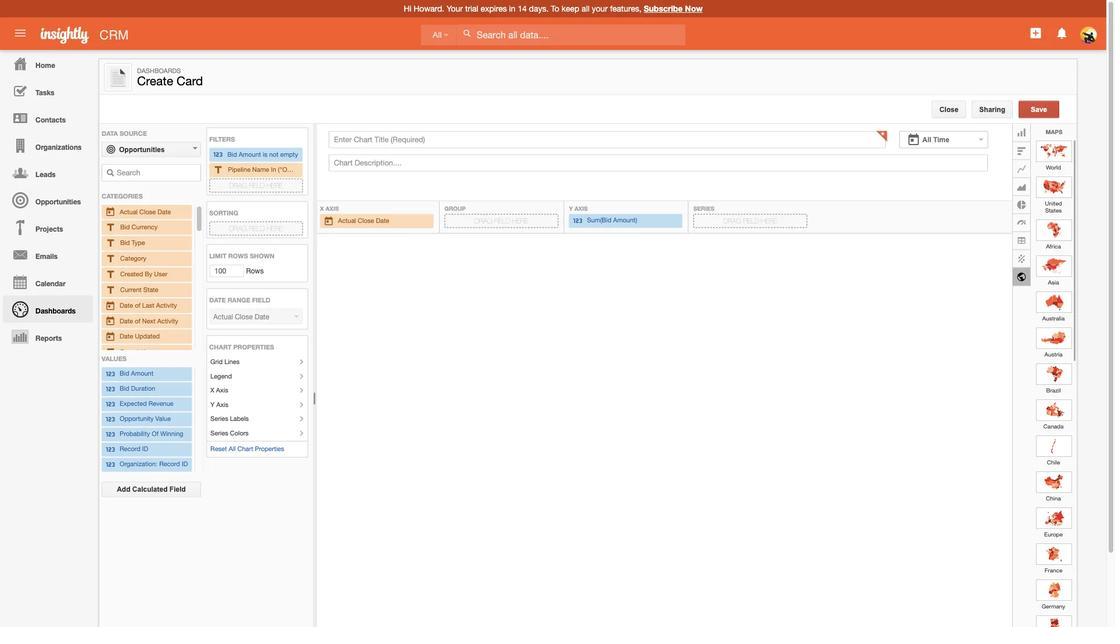 Task type: vqa. For each thing, say whether or not it's contained in the screenshot.
data
yes



Task type: describe. For each thing, give the bounding box(es) containing it.
tasks
[[35, 88, 54, 96]]

all
[[582, 4, 590, 13]]

chart properties
[[209, 343, 274, 351]]

probability of winning link
[[105, 429, 188, 441]]

categories
[[102, 192, 143, 200]]

not
[[269, 150, 279, 158]]

europe
[[1044, 531, 1063, 537]]

series for drag
[[694, 205, 715, 212]]

14
[[518, 4, 527, 13]]

reports
[[35, 334, 62, 342]]

chile
[[1047, 459, 1060, 465]]

0 horizontal spatial chart
[[209, 343, 232, 351]]

axis down legend in the left bottom of the page
[[216, 387, 228, 394]]

0 vertical spatial y
[[569, 205, 573, 212]]

maps
[[1046, 128, 1063, 135]]

revenue
[[149, 400, 174, 408]]

Enter Chart Title (Required) text field
[[329, 131, 886, 148]]

bid duration
[[120, 385, 155, 393]]

bid currency
[[120, 223, 158, 231]]

card image
[[106, 66, 130, 89]]

close button
[[932, 101, 966, 118]]

sum(bid amount) link
[[573, 215, 679, 227]]

bid for bid amount is not empty
[[227, 150, 237, 158]]

activity for date of last activity
[[156, 301, 177, 309]]

actual close date for x axis
[[338, 217, 389, 225]]

bid for bid type
[[120, 239, 130, 246]]

field for group drag field here
[[494, 217, 510, 225]]

reset all chart properties
[[210, 445, 284, 453]]

shown
[[250, 252, 275, 260]]

home
[[35, 61, 55, 69]]

user
[[154, 270, 167, 278]]

projects link
[[3, 214, 93, 241]]

1 drag field here from the top
[[229, 181, 283, 189]]

Chart Description.... text field
[[329, 154, 988, 172]]

projects
[[35, 225, 63, 233]]

pipeline name in ("opportunity pipeline")
[[228, 166, 345, 173]]

lines
[[224, 358, 240, 366]]

sum(bid
[[587, 217, 612, 224]]

x inside group
[[320, 205, 324, 212]]

probability of winning
[[120, 430, 183, 438]]

pipeline")
[[318, 166, 345, 173]]

organization: record id
[[120, 461, 188, 468]]

axis up series labels
[[216, 401, 228, 408]]

labels
[[230, 415, 249, 423]]

series colors
[[210, 429, 249, 437]]

emails link
[[3, 241, 93, 268]]

calendar link
[[3, 268, 93, 296]]

values
[[102, 355, 127, 362]]

x inside rows group
[[210, 387, 214, 394]]

next
[[142, 317, 156, 324]]

1 vertical spatial rows
[[244, 267, 264, 275]]

create
[[137, 74, 173, 88]]

date for date updated
[[120, 332, 133, 340]]

add calculated field
[[117, 486, 186, 493]]

winning
[[160, 430, 183, 438]]

time
[[933, 136, 950, 143]]

france
[[1045, 567, 1063, 573]]

search image
[[106, 169, 114, 177]]

amount for duration
[[131, 370, 153, 377]]

sharing link
[[972, 101, 1013, 118]]

series for labels
[[210, 415, 228, 423]]

pipeline name in ("opportunity pipeline") link
[[213, 164, 345, 176]]

bid amount
[[120, 370, 153, 377]]

created by user
[[120, 270, 167, 278]]

bid for bid currency
[[120, 223, 130, 231]]

subscribe
[[644, 4, 683, 13]]

howard.
[[414, 4, 444, 13]]

record inside record id link
[[120, 445, 140, 453]]

states
[[1045, 207, 1062, 213]]

expected revenue link
[[105, 399, 188, 410]]

contacts link
[[3, 105, 93, 132]]

trial
[[465, 4, 478, 13]]

features,
[[610, 4, 642, 13]]

actual close date link for x axis
[[324, 215, 430, 227]]

expected revenue
[[120, 400, 174, 408]]

description link
[[105, 346, 188, 358]]

date for date of last activity
[[120, 301, 133, 309]]

dashboards link
[[3, 296, 93, 323]]

australia
[[1042, 315, 1065, 321]]

your
[[447, 4, 463, 13]]

sum(bid amount)
[[587, 217, 637, 224]]

Search all data.... text field
[[456, 24, 685, 45]]

date of last activity
[[120, 301, 177, 309]]

china
[[1046, 495, 1061, 501]]

here inside the series drag field here
[[761, 217, 777, 225]]

of for last
[[135, 301, 140, 309]]

drag inside the series drag field here
[[724, 217, 741, 225]]

x axis inside group
[[320, 205, 339, 212]]

dashboards for dashboards
[[35, 307, 76, 315]]

all time
[[923, 136, 950, 143]]

x axis inside rows group
[[210, 387, 228, 394]]

y axis inside group
[[569, 205, 590, 212]]

updated
[[135, 332, 160, 340]]

contacts
[[35, 116, 66, 124]]

bid duration link
[[105, 384, 188, 395]]

austria
[[1045, 351, 1063, 357]]

amount for name
[[239, 150, 261, 158]]

empty
[[280, 150, 298, 158]]

here inside group drag field here
[[512, 217, 528, 225]]

hi howard. your trial expires in 14 days. to keep all your features, subscribe now
[[404, 4, 703, 13]]

organizations link
[[3, 132, 93, 159]]

limit
[[209, 252, 227, 260]]

grid
[[210, 358, 223, 366]]

record id link
[[105, 444, 188, 456]]

calculated
[[132, 486, 168, 493]]

actual for x axis
[[338, 217, 356, 225]]

bid amount is not empty
[[227, 150, 298, 158]]

series for colors
[[210, 429, 228, 437]]



Task type: locate. For each thing, give the bounding box(es) containing it.
tasks link
[[3, 77, 93, 105]]

category
[[120, 254, 146, 262]]

1 horizontal spatial x
[[320, 205, 324, 212]]

all time link
[[899, 131, 988, 148]]

bid for bid amount
[[120, 370, 129, 377]]

0 vertical spatial drag field here
[[229, 181, 283, 189]]

opportunities link
[[102, 142, 201, 157], [3, 186, 93, 214]]

2 of from the top
[[135, 317, 140, 324]]

state
[[143, 286, 158, 293]]

date of last activity link
[[105, 300, 188, 312]]

bid left type
[[120, 239, 130, 246]]

date updated
[[120, 332, 160, 340]]

1 vertical spatial dashboards
[[35, 307, 76, 315]]

field for date range field
[[252, 296, 270, 304]]

bid amount is not empty link
[[213, 149, 299, 161]]

by
[[145, 270, 152, 278]]

of left last
[[135, 301, 140, 309]]

opportunities link up 'search' text box
[[102, 142, 201, 157]]

1 vertical spatial opportunities link
[[3, 186, 93, 214]]

1 vertical spatial x axis
[[210, 387, 228, 394]]

amount)
[[613, 217, 637, 224]]

of left next
[[135, 317, 140, 324]]

probability
[[120, 430, 150, 438]]

bid inside 'link'
[[120, 223, 130, 231]]

y up series labels
[[210, 401, 215, 408]]

0 vertical spatial chart
[[209, 343, 232, 351]]

close inside rows group
[[139, 208, 156, 215]]

white image
[[463, 29, 471, 37]]

x down legend in the left bottom of the page
[[210, 387, 214, 394]]

2 horizontal spatial all
[[923, 136, 931, 143]]

0 vertical spatial opportunities link
[[102, 142, 201, 157]]

bid inside "link"
[[120, 239, 130, 246]]

record
[[120, 445, 140, 453], [159, 461, 180, 468]]

of
[[152, 430, 159, 438]]

id down "probability of winning" link at the bottom left of the page
[[142, 445, 148, 453]]

add calculated field link
[[102, 482, 201, 498]]

1 vertical spatial close
[[139, 208, 156, 215]]

navigation containing home
[[0, 50, 93, 350]]

id inside record id link
[[142, 445, 148, 453]]

0 horizontal spatial x axis
[[210, 387, 228, 394]]

y axis up sum(bid
[[569, 205, 590, 212]]

id down the winning
[[182, 461, 188, 468]]

1 horizontal spatial dashboards
[[137, 67, 181, 74]]

0 horizontal spatial dashboards
[[35, 307, 76, 315]]

group
[[317, 122, 1082, 627]]

all down howard.
[[433, 30, 442, 39]]

opportunity value
[[120, 415, 171, 423]]

x
[[320, 205, 324, 212], [210, 387, 214, 394]]

field inside the add calculated field link
[[170, 486, 186, 493]]

bid amount link
[[105, 369, 188, 380]]

rows down shown at the left top
[[244, 267, 264, 275]]

1 vertical spatial x
[[210, 387, 214, 394]]

all inside rows group
[[229, 445, 236, 453]]

close
[[940, 105, 959, 113], [139, 208, 156, 215], [358, 217, 374, 225]]

record id
[[120, 445, 148, 453]]

opportunity value link
[[105, 414, 188, 426]]

save
[[1031, 105, 1047, 113]]

of for next
[[135, 317, 140, 324]]

2 drag field here from the top
[[229, 224, 283, 232]]

created
[[120, 270, 143, 278]]

0 horizontal spatial close
[[139, 208, 156, 215]]

x down pipeline")
[[320, 205, 324, 212]]

x axis down pipeline")
[[320, 205, 339, 212]]

0 vertical spatial activity
[[156, 301, 177, 309]]

grid lines
[[210, 358, 240, 366]]

actual close date
[[120, 208, 171, 215], [338, 217, 389, 225]]

all left time
[[923, 136, 931, 143]]

1 horizontal spatial y axis
[[569, 205, 590, 212]]

rows group
[[99, 124, 345, 627]]

chart down colors
[[237, 445, 253, 453]]

1 horizontal spatial actual close date link
[[324, 215, 430, 227]]

drag inside group drag field here
[[475, 217, 492, 225]]

dashboards
[[137, 67, 181, 74], [35, 307, 76, 315]]

your
[[592, 4, 608, 13]]

date inside date updated link
[[120, 332, 133, 340]]

axis up sum(bid
[[575, 205, 588, 212]]

1 vertical spatial series
[[210, 415, 228, 423]]

date for date range field
[[209, 296, 226, 304]]

last
[[142, 301, 154, 309]]

reports link
[[3, 323, 93, 350]]

0 vertical spatial all
[[433, 30, 442, 39]]

close for x axis
[[358, 217, 374, 225]]

opportunities link down leads
[[3, 186, 93, 214]]

1 vertical spatial all
[[923, 136, 931, 143]]

united states
[[1045, 200, 1062, 213]]

dashboards for dashboards create card
[[137, 67, 181, 74]]

("opportunity
[[278, 166, 316, 173]]

0 horizontal spatial opportunities
[[35, 198, 81, 206]]

reset all chart properties link
[[210, 445, 284, 453]]

0 vertical spatial series
[[694, 205, 715, 212]]

1 vertical spatial drag field here
[[229, 224, 283, 232]]

1 horizontal spatial x axis
[[320, 205, 339, 212]]

id
[[142, 445, 148, 453], [182, 461, 188, 468]]

1 horizontal spatial close
[[358, 217, 374, 225]]

0 horizontal spatial opportunities link
[[3, 186, 93, 214]]

opportunities inside navigation
[[35, 198, 81, 206]]

2 vertical spatial all
[[229, 445, 236, 453]]

0 horizontal spatial actual close date
[[120, 208, 171, 215]]

0 horizontal spatial y axis
[[210, 401, 228, 408]]

close inside group
[[358, 217, 374, 225]]

y axis inside rows group
[[210, 401, 228, 408]]

1 of from the top
[[135, 301, 140, 309]]

0 vertical spatial dashboards
[[137, 67, 181, 74]]

actual down pipeline")
[[338, 217, 356, 225]]

bid up bid type in the left of the page
[[120, 223, 130, 231]]

category link
[[105, 253, 188, 265]]

all for all time
[[923, 136, 931, 143]]

2 vertical spatial series
[[210, 429, 228, 437]]

expected
[[120, 400, 147, 408]]

0 vertical spatial actual
[[120, 208, 138, 215]]

date inside "date of next activity" link
[[120, 317, 133, 324]]

opportunity
[[120, 415, 154, 423]]

range
[[228, 296, 250, 304]]

card
[[177, 74, 203, 88]]

opportunities up projects link
[[35, 198, 81, 206]]

date updated link
[[105, 331, 188, 343]]

# number field
[[209, 265, 244, 277]]

1 vertical spatial actual
[[338, 217, 356, 225]]

drag
[[229, 181, 247, 189], [475, 217, 492, 225], [724, 217, 741, 225], [229, 224, 247, 232]]

record down record id link
[[159, 461, 180, 468]]

series inside the series drag field here
[[694, 205, 715, 212]]

actual close date link
[[105, 206, 188, 218], [324, 215, 430, 227]]

dashboards right the card image in the top left of the page
[[137, 67, 181, 74]]

y axis
[[569, 205, 590, 212], [210, 401, 228, 408]]

date for date of next activity
[[120, 317, 133, 324]]

0 vertical spatial close
[[940, 105, 959, 113]]

rows
[[228, 252, 248, 260], [244, 267, 264, 275]]

y axis up series labels
[[210, 401, 228, 408]]

emails
[[35, 252, 58, 260]]

1 horizontal spatial record
[[159, 461, 180, 468]]

is
[[263, 150, 267, 158]]

all inside all time link
[[923, 136, 931, 143]]

1 horizontal spatial all
[[433, 30, 442, 39]]

actual down categories
[[120, 208, 138, 215]]

dashboards inside the 'dashboards create card'
[[137, 67, 181, 74]]

data
[[102, 130, 118, 137]]

1 horizontal spatial id
[[182, 461, 188, 468]]

1 horizontal spatial y
[[569, 205, 573, 212]]

Search text field
[[102, 164, 201, 182]]

0 vertical spatial amount
[[239, 150, 261, 158]]

0 vertical spatial actual close date
[[120, 208, 171, 215]]

bid up pipeline
[[227, 150, 237, 158]]

current state
[[120, 286, 158, 293]]

united
[[1045, 200, 1062, 206]]

close for categories
[[139, 208, 156, 215]]

field inside group drag field here
[[494, 217, 510, 225]]

activity for date of next activity
[[157, 317, 178, 324]]

all for all
[[433, 30, 442, 39]]

field inside the series drag field here
[[743, 217, 759, 225]]

activity right next
[[157, 317, 178, 324]]

field for add calculated field
[[170, 486, 186, 493]]

1 vertical spatial properties
[[255, 445, 284, 453]]

days.
[[529, 4, 549, 13]]

hi
[[404, 4, 411, 13]]

2 vertical spatial close
[[358, 217, 374, 225]]

record inside organization: record id link
[[159, 461, 180, 468]]

y up sum(bid amount) link
[[569, 205, 573, 212]]

actual close date for categories
[[120, 208, 171, 215]]

brazil
[[1047, 387, 1061, 393]]

series
[[694, 205, 715, 212], [210, 415, 228, 423], [210, 429, 228, 437]]

0 vertical spatial of
[[135, 301, 140, 309]]

0 vertical spatial x
[[320, 205, 324, 212]]

organization: record id link
[[105, 459, 188, 471]]

bid down 'values'
[[120, 370, 129, 377]]

to
[[551, 4, 559, 13]]

navigation
[[0, 50, 93, 350]]

1 vertical spatial amount
[[131, 370, 153, 377]]

activity inside "date of next activity" link
[[157, 317, 178, 324]]

opportunities down "source"
[[119, 146, 165, 153]]

expires
[[481, 4, 507, 13]]

1 horizontal spatial actual
[[338, 217, 356, 225]]

group drag field here
[[445, 205, 528, 225]]

0 vertical spatial x axis
[[320, 205, 339, 212]]

record down probability
[[120, 445, 140, 453]]

1 horizontal spatial actual close date
[[338, 217, 389, 225]]

axis down pipeline")
[[326, 205, 339, 212]]

0 horizontal spatial actual
[[120, 208, 138, 215]]

1 horizontal spatial amount
[[239, 150, 261, 158]]

date inside date of last activity link
[[120, 301, 133, 309]]

group containing all time
[[317, 122, 1082, 627]]

all right reset
[[229, 445, 236, 453]]

y inside rows group
[[210, 401, 215, 408]]

current
[[120, 286, 142, 293]]

1 vertical spatial record
[[159, 461, 180, 468]]

in
[[271, 166, 276, 173]]

2 horizontal spatial close
[[940, 105, 959, 113]]

0 horizontal spatial all
[[229, 445, 236, 453]]

bid currency link
[[105, 221, 188, 234]]

actual for categories
[[120, 208, 138, 215]]

bid for bid duration
[[120, 385, 129, 393]]

rows up # number field
[[228, 252, 248, 260]]

dashboards up reports link
[[35, 307, 76, 315]]

1 vertical spatial y
[[210, 401, 215, 408]]

0 horizontal spatial actual close date link
[[105, 206, 188, 218]]

actual inside group
[[338, 217, 356, 225]]

currency
[[132, 223, 158, 231]]

1 vertical spatial y axis
[[210, 401, 228, 408]]

calendar
[[35, 279, 66, 288]]

bid up expected
[[120, 385, 129, 393]]

1 vertical spatial opportunities
[[35, 198, 81, 206]]

drag field here
[[229, 181, 283, 189], [229, 224, 283, 232]]

axis
[[326, 205, 339, 212], [575, 205, 588, 212], [216, 387, 228, 394], [216, 401, 228, 408]]

amount left is
[[239, 150, 261, 158]]

0 vertical spatial id
[[142, 445, 148, 453]]

opportunities
[[119, 146, 165, 153], [35, 198, 81, 206]]

1 horizontal spatial opportunities
[[119, 146, 165, 153]]

0 vertical spatial y axis
[[569, 205, 590, 212]]

date of next activity
[[120, 317, 178, 324]]

0 vertical spatial rows
[[228, 252, 248, 260]]

actual close date link for categories
[[105, 206, 188, 218]]

leads link
[[3, 159, 93, 186]]

0 vertical spatial properties
[[233, 343, 274, 351]]

drag field here up shown at the left top
[[229, 224, 283, 232]]

0 horizontal spatial record
[[120, 445, 140, 453]]

sorting
[[209, 209, 238, 217]]

1 vertical spatial id
[[182, 461, 188, 468]]

1 vertical spatial of
[[135, 317, 140, 324]]

keep
[[562, 4, 579, 13]]

actual close date inside rows group
[[120, 208, 171, 215]]

activity right last
[[156, 301, 177, 309]]

0 horizontal spatial y
[[210, 401, 215, 408]]

close inside the close button
[[940, 105, 959, 113]]

0 horizontal spatial id
[[142, 445, 148, 453]]

0 vertical spatial record
[[120, 445, 140, 453]]

id inside organization: record id link
[[182, 461, 188, 468]]

organization:
[[120, 461, 158, 468]]

activity inside date of last activity link
[[156, 301, 177, 309]]

0 vertical spatial opportunities
[[119, 146, 165, 153]]

opportunities inside rows group
[[119, 146, 165, 153]]

chart up grid
[[209, 343, 232, 351]]

africa
[[1046, 243, 1061, 249]]

all inside all link
[[433, 30, 442, 39]]

1 vertical spatial activity
[[157, 317, 178, 324]]

series labels
[[210, 415, 249, 423]]

field for series drag field here
[[743, 217, 759, 225]]

filters
[[209, 135, 235, 143]]

properties
[[233, 343, 274, 351], [255, 445, 284, 453]]

drag field here down the name
[[229, 181, 283, 189]]

notifications image
[[1055, 26, 1069, 40]]

1 horizontal spatial opportunities link
[[102, 142, 201, 157]]

description
[[120, 348, 153, 355]]

colors
[[230, 429, 249, 437]]

actual inside rows group
[[120, 208, 138, 215]]

x axis down legend in the left bottom of the page
[[210, 387, 228, 394]]

1 horizontal spatial chart
[[237, 445, 253, 453]]

amount up duration
[[131, 370, 153, 377]]

0 horizontal spatial amount
[[131, 370, 153, 377]]

0 horizontal spatial x
[[210, 387, 214, 394]]

1 vertical spatial chart
[[237, 445, 253, 453]]

bid type
[[120, 239, 145, 246]]

1 vertical spatial actual close date
[[338, 217, 389, 225]]



